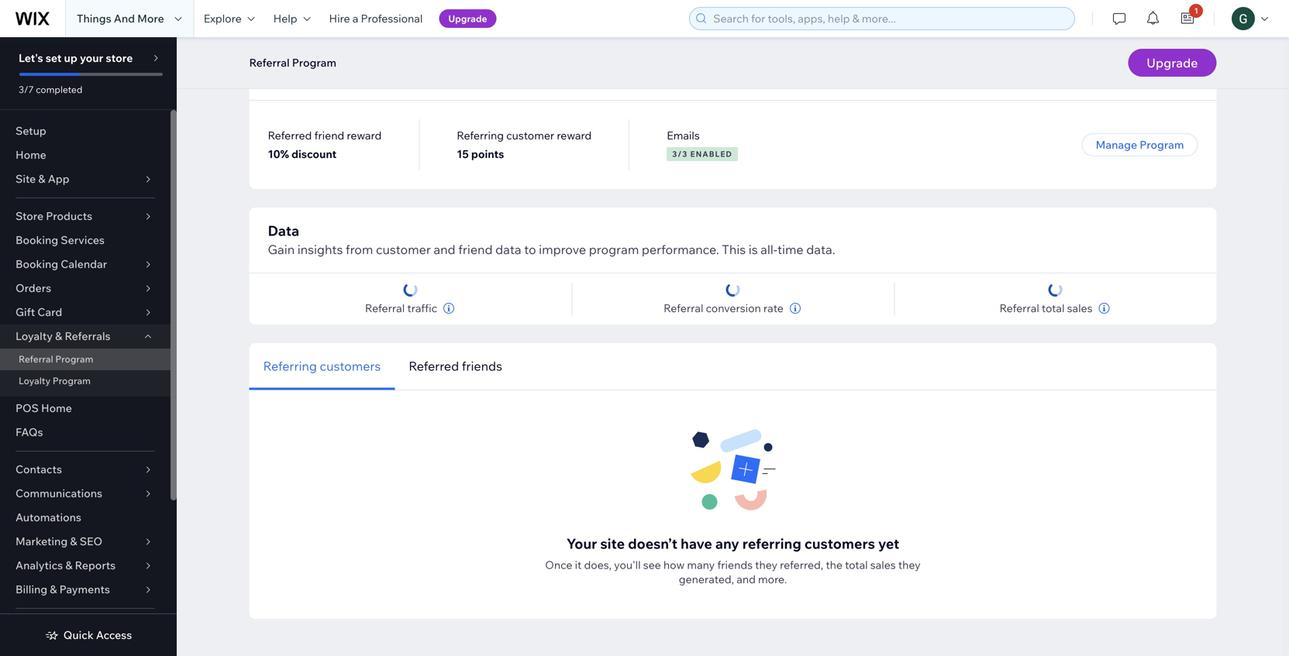 Task type: vqa. For each thing, say whether or not it's contained in the screenshot.
"finding your matches" image
no



Task type: locate. For each thing, give the bounding box(es) containing it.
the
[[826, 559, 843, 572]]

10%
[[268, 147, 289, 161]]

1 vertical spatial your
[[567, 536, 597, 553]]

tab list containing referring customers
[[249, 343, 848, 391]]

1 vertical spatial customer
[[376, 242, 431, 258]]

performance.
[[642, 242, 720, 258]]

1 horizontal spatial referral program
[[249, 56, 337, 69]]

customers inside your site doesn't have any referring customers yet once it does, you'll see how many friends they referred, the total sales they generated, and more.
[[805, 536, 876, 553]]

up
[[64, 51, 77, 65]]

referring inside button
[[263, 359, 317, 374]]

products
[[46, 209, 92, 223]]

your site doesn't have any referring customers yet once it does, you'll see how many friends they referred, the total sales they generated, and more.
[[545, 536, 921, 587]]

contacts button
[[0, 458, 171, 482]]

communications button
[[0, 482, 171, 506]]

referring for referring customers
[[263, 359, 317, 374]]

contacts
[[16, 463, 62, 477]]

0 horizontal spatial friends
[[462, 359, 503, 374]]

& inside dropdown button
[[50, 583, 57, 597]]

1 horizontal spatial friend
[[459, 242, 493, 258]]

program up loyalty program link
[[55, 354, 93, 365]]

program right manage
[[1140, 138, 1185, 152]]

marketing & seo
[[16, 535, 102, 549]]

loyalty down the gift card
[[16, 330, 53, 343]]

0 horizontal spatial reward
[[347, 129, 382, 142]]

1 horizontal spatial reward
[[557, 129, 592, 142]]

loyalty program
[[19, 375, 91, 387]]

1 horizontal spatial referred
[[409, 359, 459, 374]]

0 vertical spatial referred
[[268, 129, 312, 142]]

0 vertical spatial total
[[1042, 302, 1065, 315]]

1 horizontal spatial and
[[737, 573, 756, 587]]

gift
[[16, 306, 35, 319]]

0 vertical spatial customers
[[320, 359, 381, 374]]

things
[[77, 12, 111, 25]]

home down setup in the top left of the page
[[16, 148, 46, 162]]

referrals
[[65, 330, 111, 343]]

0 horizontal spatial upgrade
[[449, 13, 488, 24]]

hire a professional
[[329, 12, 423, 25]]

they down yet
[[899, 559, 921, 572]]

program for referral program button
[[292, 56, 337, 69]]

1 booking from the top
[[16, 233, 58, 247]]

1 horizontal spatial your
[[567, 536, 597, 553]]

reward
[[347, 129, 382, 142], [557, 129, 592, 142]]

friends inside your site doesn't have any referring customers yet once it does, you'll see how many friends they referred, the total sales they generated, and more.
[[718, 559, 753, 572]]

2 3 from the left
[[683, 149, 688, 159]]

referral program button
[[242, 51, 344, 74]]

0 vertical spatial booking
[[16, 233, 58, 247]]

loyalty & referrals
[[16, 330, 111, 343]]

1 horizontal spatial upgrade
[[1147, 55, 1199, 71]]

orders button
[[0, 277, 171, 301]]

traffic
[[407, 302, 438, 315]]

payments
[[59, 583, 110, 597]]

1 vertical spatial total
[[846, 559, 868, 572]]

0 vertical spatial upgrade button
[[439, 9, 497, 28]]

1 vertical spatial friends
[[718, 559, 753, 572]]

& up billing & payments
[[65, 559, 73, 573]]

and inside your site doesn't have any referring customers yet once it does, you'll see how many friends they referred, the total sales they generated, and more.
[[737, 573, 756, 587]]

referring customer reward 15 points
[[457, 129, 592, 161]]

let's set up your store
[[19, 51, 133, 65]]

customers up the
[[805, 536, 876, 553]]

1 horizontal spatial friends
[[718, 559, 753, 572]]

booking inside 'dropdown button'
[[16, 258, 58, 271]]

booking
[[16, 233, 58, 247], [16, 258, 58, 271]]

this
[[722, 242, 746, 258]]

1 vertical spatial sales
[[871, 559, 896, 572]]

0 horizontal spatial referring
[[263, 359, 317, 374]]

they
[[756, 559, 778, 572], [899, 559, 921, 572]]

customers down referral traffic
[[320, 359, 381, 374]]

automations link
[[0, 506, 171, 531]]

booking up orders
[[16, 258, 58, 271]]

rate
[[764, 302, 784, 315]]

0 horizontal spatial sales
[[871, 559, 896, 572]]

improve
[[539, 242, 586, 258]]

referral program for referral program button
[[249, 56, 337, 69]]

data.
[[807, 242, 836, 258]]

0 horizontal spatial 3
[[673, 149, 678, 159]]

your
[[80, 51, 103, 65]]

upgrade
[[449, 13, 488, 24], [1147, 55, 1199, 71]]

generated,
[[679, 573, 735, 587]]

analytics & reports
[[16, 559, 116, 573]]

1 horizontal spatial they
[[899, 559, 921, 572]]

home down the loyalty program
[[41, 402, 72, 415]]

friend up discount
[[314, 129, 345, 142]]

program down referral program link
[[53, 375, 91, 387]]

see
[[644, 559, 661, 572]]

program
[[292, 56, 337, 69], [1140, 138, 1185, 152], [55, 354, 93, 365], [53, 375, 91, 387]]

manage program
[[1096, 138, 1185, 152]]

referral traffic
[[365, 302, 438, 315]]

referral program inside button
[[249, 56, 337, 69]]

referred up '10%'
[[268, 129, 312, 142]]

more
[[137, 12, 164, 25]]

0 vertical spatial and
[[434, 242, 456, 258]]

and inside data gain insights from customer and friend data to improve program performance. this is all-time data.
[[434, 242, 456, 258]]

loyalty up the pos at the bottom left of page
[[19, 375, 51, 387]]

0 horizontal spatial referred
[[268, 129, 312, 142]]

1 reward from the left
[[347, 129, 382, 142]]

tab list
[[249, 343, 848, 391]]

quick access button
[[45, 629, 132, 643]]

your right refer
[[307, 68, 338, 85]]

sales inside your site doesn't have any referring customers yet once it does, you'll see how many friends they referred, the total sales they generated, and more.
[[871, 559, 896, 572]]

loyalty inside dropdown button
[[16, 330, 53, 343]]

1 horizontal spatial 3
[[683, 149, 688, 159]]

0 horizontal spatial total
[[846, 559, 868, 572]]

1 vertical spatial customers
[[805, 536, 876, 553]]

0 vertical spatial home
[[16, 148, 46, 162]]

referral
[[249, 56, 290, 69], [365, 302, 405, 315], [664, 302, 704, 315], [1000, 302, 1040, 315], [19, 354, 53, 365]]

loyalty for loyalty program
[[19, 375, 51, 387]]

data gain insights from customer and friend data to improve program performance. this is all-time data.
[[268, 222, 836, 258]]

referring inside referring customer reward 15 points
[[457, 129, 504, 142]]

2 reward from the left
[[557, 129, 592, 142]]

1 vertical spatial referring
[[263, 359, 317, 374]]

manage program button
[[1083, 133, 1199, 157]]

loyalty
[[16, 330, 53, 343], [19, 375, 51, 387]]

reward inside referred friend reward 10% discount
[[347, 129, 382, 142]]

referred down the traffic on the left top of the page
[[409, 359, 459, 374]]

& for loyalty
[[55, 330, 62, 343]]

customers
[[320, 359, 381, 374], [805, 536, 876, 553]]

friend left data
[[459, 242, 493, 258]]

0 horizontal spatial friend
[[314, 129, 345, 142]]

1 horizontal spatial sales
[[1068, 302, 1093, 315]]

referred inside button
[[409, 359, 459, 374]]

0 vertical spatial friends
[[462, 359, 503, 374]]

help button
[[264, 0, 320, 37]]

referral inside sidebar element
[[19, 354, 53, 365]]

& inside dropdown button
[[38, 172, 45, 186]]

& inside "dropdown button"
[[65, 559, 73, 573]]

2 booking from the top
[[16, 258, 58, 271]]

0 horizontal spatial they
[[756, 559, 778, 572]]

0 vertical spatial your
[[307, 68, 338, 85]]

upgrade down 1 button
[[1147, 55, 1199, 71]]

0 vertical spatial customer
[[507, 129, 555, 142]]

0 vertical spatial friend
[[314, 129, 345, 142]]

0 horizontal spatial and
[[434, 242, 456, 258]]

upgrade for leftmost the 'upgrade' button
[[449, 13, 488, 24]]

0 vertical spatial loyalty
[[16, 330, 53, 343]]

& right "site"
[[38, 172, 45, 186]]

& left seo
[[70, 535, 77, 549]]

0 vertical spatial referral program
[[249, 56, 337, 69]]

referred friends button
[[395, 343, 517, 391]]

time
[[778, 242, 804, 258]]

upgrade button down 1 button
[[1129, 49, 1217, 77]]

1 vertical spatial loyalty
[[19, 375, 51, 387]]

services
[[61, 233, 105, 247]]

program for loyalty program link
[[53, 375, 91, 387]]

they up more.
[[756, 559, 778, 572]]

referred inside referred friend reward 10% discount
[[268, 129, 312, 142]]

pos home link
[[0, 397, 171, 421]]

billing & payments button
[[0, 579, 171, 603]]

& right billing on the left bottom of the page
[[50, 583, 57, 597]]

referral program down help button
[[249, 56, 337, 69]]

upgrade button right "professional"
[[439, 9, 497, 28]]

1 vertical spatial referred
[[409, 359, 459, 374]]

and up the traffic on the left top of the page
[[434, 242, 456, 258]]

program down help button
[[292, 56, 337, 69]]

0 vertical spatial upgrade
[[449, 13, 488, 24]]

&
[[38, 172, 45, 186], [55, 330, 62, 343], [70, 535, 77, 549], [65, 559, 73, 573], [50, 583, 57, 597]]

customer
[[507, 129, 555, 142], [376, 242, 431, 258]]

referral program inside sidebar element
[[19, 354, 93, 365]]

site
[[16, 172, 36, 186]]

is
[[749, 242, 758, 258]]

1 vertical spatial friend
[[459, 242, 493, 258]]

0 vertical spatial sales
[[1068, 302, 1093, 315]]

1 horizontal spatial customer
[[507, 129, 555, 142]]

1 vertical spatial upgrade button
[[1129, 49, 1217, 77]]

hire
[[329, 12, 350, 25]]

0 horizontal spatial referral program
[[19, 354, 93, 365]]

referral program for referral program link
[[19, 354, 93, 365]]

1 horizontal spatial customers
[[805, 536, 876, 553]]

1 vertical spatial and
[[737, 573, 756, 587]]

loyalty for loyalty & referrals
[[16, 330, 53, 343]]

your up it
[[567, 536, 597, 553]]

referral program up the loyalty program
[[19, 354, 93, 365]]

0 horizontal spatial customers
[[320, 359, 381, 374]]

1 vertical spatial upgrade
[[1147, 55, 1199, 71]]

0 horizontal spatial your
[[307, 68, 338, 85]]

seo
[[80, 535, 102, 549]]

friend inside data gain insights from customer and friend data to improve program performance. this is all-time data.
[[459, 242, 493, 258]]

15
[[457, 147, 469, 161]]

have
[[681, 536, 713, 553]]

set
[[46, 51, 62, 65]]

and left more.
[[737, 573, 756, 587]]

booking down store
[[16, 233, 58, 247]]

does,
[[584, 559, 612, 572]]

1 horizontal spatial referring
[[457, 129, 504, 142]]

referring for referring customer reward 15 points
[[457, 129, 504, 142]]

completed
[[36, 84, 82, 95]]

referred,
[[780, 559, 824, 572]]

& down card
[[55, 330, 62, 343]]

3/7
[[19, 84, 34, 95]]

refer your friends
[[268, 68, 391, 85]]

reward inside referring customer reward 15 points
[[557, 129, 592, 142]]

booking calendar button
[[0, 253, 171, 277]]

sidebar element
[[0, 37, 177, 657]]

1 vertical spatial referral program
[[19, 354, 93, 365]]

1 vertical spatial booking
[[16, 258, 58, 271]]

sales
[[1068, 302, 1093, 315], [871, 559, 896, 572]]

and
[[114, 12, 135, 25]]

once
[[545, 559, 573, 572]]

1 3 from the left
[[673, 149, 678, 159]]

help
[[274, 12, 297, 25]]

0 vertical spatial referring
[[457, 129, 504, 142]]

gain
[[268, 242, 295, 258]]

0 horizontal spatial customer
[[376, 242, 431, 258]]

pos
[[16, 402, 39, 415]]

upgrade right "professional"
[[449, 13, 488, 24]]



Task type: describe. For each thing, give the bounding box(es) containing it.
booking services
[[16, 233, 105, 247]]

many
[[688, 559, 715, 572]]

customer inside referring customer reward 15 points
[[507, 129, 555, 142]]

referred for referred friend reward 10% discount
[[268, 129, 312, 142]]

referred friends
[[409, 359, 503, 374]]

& for analytics
[[65, 559, 73, 573]]

access
[[96, 629, 132, 643]]

hire a professional link
[[320, 0, 432, 37]]

store products button
[[0, 205, 171, 229]]

let's
[[19, 51, 43, 65]]

marketing
[[16, 535, 68, 549]]

total inside your site doesn't have any referring customers yet once it does, you'll see how many friends they referred, the total sales they generated, and more.
[[846, 559, 868, 572]]

things and more
[[77, 12, 164, 25]]

refer
[[268, 68, 304, 85]]

site
[[601, 536, 625, 553]]

3/7 completed
[[19, 84, 82, 95]]

loyalty & referrals button
[[0, 325, 171, 349]]

calendar
[[61, 258, 107, 271]]

how
[[664, 559, 685, 572]]

you'll
[[614, 559, 641, 572]]

1 they from the left
[[756, 559, 778, 572]]

card
[[37, 306, 62, 319]]

referral program link
[[0, 349, 171, 371]]

1 button
[[1171, 0, 1206, 37]]

referral total sales
[[1000, 302, 1093, 315]]

any
[[716, 536, 740, 553]]

gift card button
[[0, 301, 171, 325]]

2 they from the left
[[899, 559, 921, 572]]

0 horizontal spatial upgrade button
[[439, 9, 497, 28]]

& for marketing
[[70, 535, 77, 549]]

manage
[[1096, 138, 1138, 152]]

referring
[[743, 536, 802, 553]]

quick access
[[63, 629, 132, 643]]

analytics & reports button
[[0, 555, 171, 579]]

to
[[524, 242, 536, 258]]

automations
[[16, 511, 81, 525]]

& for site
[[38, 172, 45, 186]]

quick
[[63, 629, 94, 643]]

program
[[589, 242, 639, 258]]

orders
[[16, 282, 51, 295]]

referring customers button
[[249, 343, 395, 391]]

referring customers
[[263, 359, 381, 374]]

store products
[[16, 209, 92, 223]]

reports
[[75, 559, 116, 573]]

discount
[[292, 147, 337, 161]]

professional
[[361, 12, 423, 25]]

reward for referred friend reward
[[347, 129, 382, 142]]

communications
[[16, 487, 102, 501]]

billing
[[16, 583, 47, 597]]

friend inside referred friend reward 10% discount
[[314, 129, 345, 142]]

booking for booking services
[[16, 233, 58, 247]]

store
[[16, 209, 43, 223]]

Search for tools, apps, help & more... field
[[709, 8, 1071, 29]]

1 horizontal spatial total
[[1042, 302, 1065, 315]]

1 horizontal spatial upgrade button
[[1129, 49, 1217, 77]]

customers inside button
[[320, 359, 381, 374]]

booking for booking calendar
[[16, 258, 58, 271]]

all-
[[761, 242, 778, 258]]

app
[[48, 172, 69, 186]]

pos home
[[16, 402, 72, 415]]

booking services link
[[0, 229, 171, 253]]

conversion
[[706, 302, 761, 315]]

setup link
[[0, 119, 171, 143]]

& for billing
[[50, 583, 57, 597]]

referral conversion rate
[[664, 302, 784, 315]]

emails
[[667, 129, 700, 142]]

program for referral program link
[[55, 354, 93, 365]]

program for manage program button
[[1140, 138, 1185, 152]]

referral inside button
[[249, 56, 290, 69]]

enabled
[[691, 149, 733, 159]]

data
[[268, 222, 299, 240]]

setup
[[16, 124, 46, 138]]

store
[[106, 51, 133, 65]]

it
[[575, 559, 582, 572]]

site & app
[[16, 172, 69, 186]]

reward for referring customer reward
[[557, 129, 592, 142]]

your inside your site doesn't have any referring customers yet once it does, you'll see how many friends they referred, the total sales they generated, and more.
[[567, 536, 597, 553]]

booking calendar
[[16, 258, 107, 271]]

more.
[[759, 573, 787, 587]]

/
[[678, 149, 683, 159]]

referred for referred friends
[[409, 359, 459, 374]]

site & app button
[[0, 168, 171, 192]]

1 vertical spatial home
[[41, 402, 72, 415]]

a
[[353, 12, 359, 25]]

referred friend reward 10% discount
[[268, 129, 382, 161]]

yet
[[879, 536, 900, 553]]

customer inside data gain insights from customer and friend data to improve program performance. this is all-time data.
[[376, 242, 431, 258]]

gift card
[[16, 306, 62, 319]]

loyalty program link
[[0, 371, 171, 392]]

friends inside button
[[462, 359, 503, 374]]

data
[[496, 242, 522, 258]]

emails 3 / 3 enabled
[[667, 129, 733, 159]]

upgrade for right the 'upgrade' button
[[1147, 55, 1199, 71]]

from
[[346, 242, 373, 258]]



